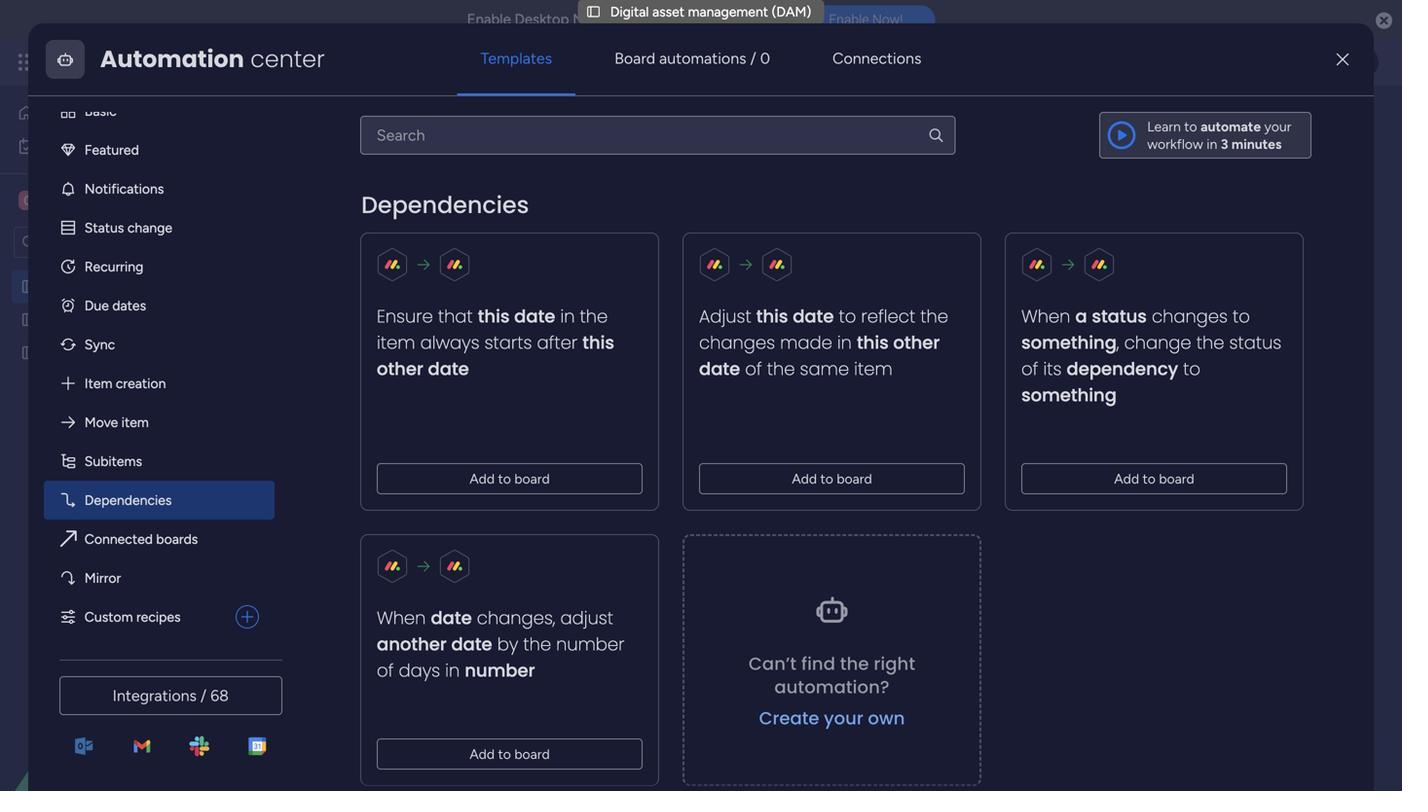 Task type: locate. For each thing, give the bounding box(es) containing it.
1 horizontal spatial status
[[1230, 330, 1282, 355]]

0 vertical spatial other
[[893, 330, 940, 355]]

workload down package
[[455, 183, 513, 199]]

date up another
[[431, 606, 472, 631]]

on
[[662, 11, 681, 28]]

to
[[1185, 118, 1198, 135], [839, 304, 856, 329], [1233, 304, 1250, 329], [1184, 357, 1201, 382], [498, 471, 511, 487], [821, 471, 834, 487], [1143, 471, 1156, 487], [498, 746, 511, 763]]

main table
[[325, 183, 390, 199]]

automate
[[1201, 118, 1262, 135]]

this other date for made
[[699, 330, 940, 382]]

1 vertical spatial notifications
[[85, 180, 164, 197]]

-
[[404, 380, 409, 394], [650, 380, 654, 394], [753, 380, 757, 394]]

1 vertical spatial learn
[[298, 148, 332, 164]]

when inside when date changes, adjust another date
[[377, 606, 426, 631]]

the inside "by the number of days in"
[[523, 632, 551, 657]]

1 vertical spatial item
[[854, 357, 893, 382]]

changes up the , change the status of its
[[1152, 304, 1228, 329]]

0 horizontal spatial your
[[824, 707, 864, 731]]

4
[[743, 380, 750, 394]]

to inside to reflect the changes made in
[[839, 304, 856, 329]]

0 vertical spatial status
[[1092, 304, 1147, 329]]

creative up 'status' on the top left
[[45, 191, 105, 210]]

add for by the number of days in
[[470, 746, 495, 763]]

1 vertical spatial workload
[[323, 302, 409, 327]]

in up after
[[560, 304, 575, 329]]

1 horizontal spatial change
[[1125, 330, 1192, 355]]

your up minutes
[[1265, 118, 1292, 135]]

0 horizontal spatial item
[[122, 414, 149, 431]]

other
[[893, 330, 940, 355], [377, 357, 423, 382]]

2 horizontal spatial -
[[753, 380, 757, 394]]

the right the reflect
[[921, 304, 949, 329]]

learn up workflow
[[1148, 118, 1181, 135]]

changes
[[1152, 304, 1228, 329], [699, 330, 775, 355]]

arrow down image
[[793, 231, 816, 254]]

creative for creative assets
[[45, 191, 105, 210]]

item down ensure
[[377, 330, 415, 355]]

due dates option
[[44, 286, 275, 325]]

creative up website
[[46, 312, 97, 328]]

enable
[[467, 11, 511, 28], [829, 11, 869, 28]]

0 vertical spatial dependencies
[[361, 189, 529, 221]]

10
[[760, 380, 771, 394]]

ensure
[[377, 304, 433, 329]]

18
[[411, 380, 422, 394]]

0 horizontal spatial changes
[[699, 330, 775, 355]]

something down its
[[1022, 383, 1117, 408]]

website homepage redesign
[[46, 345, 220, 361]]

number
[[556, 632, 625, 657], [465, 659, 535, 684]]

item right the same
[[854, 357, 893, 382]]

item inside option
[[122, 414, 149, 431]]

1 vertical spatial public board image
[[20, 344, 39, 362]]

enable up templates
[[467, 11, 511, 28]]

(dam) up redesign
[[207, 279, 247, 295]]

dependencies
[[361, 189, 529, 221], [85, 492, 172, 509]]

item creation
[[85, 375, 166, 392]]

person button
[[633, 227, 718, 258]]

this right about
[[409, 148, 431, 164]]

search image
[[928, 126, 945, 144]]

1 vertical spatial number
[[465, 659, 535, 684]]

date left 4
[[699, 357, 740, 382]]

1 enable from the left
[[467, 11, 511, 28]]

0 horizontal spatial -
[[404, 380, 409, 394]]

0 vertical spatial public board image
[[20, 278, 39, 296]]

2 something from the top
[[1022, 383, 1117, 408]]

1 vertical spatial status
[[1230, 330, 1282, 355]]

- right 4
[[753, 380, 757, 394]]

item right move
[[122, 414, 149, 431]]

0 vertical spatial digital asset management (dam)
[[610, 3, 812, 20]]

Workload field
[[319, 302, 414, 328]]

Battery field
[[593, 723, 667, 749]]

work for monday
[[157, 51, 192, 73]]

public board image up public board icon
[[20, 278, 39, 296]]

1 vertical spatial something
[[1022, 383, 1117, 408]]

0 horizontal spatial this other date
[[377, 330, 614, 382]]

management up here:
[[491, 101, 705, 144]]

add to board for by the number of days in
[[470, 746, 550, 763]]

0 horizontal spatial learn
[[298, 148, 332, 164]]

Search in workspace field
[[41, 231, 163, 254]]

sync
[[85, 336, 115, 353]]

2 this other date from the left
[[699, 330, 940, 382]]

Digital asset management (DAM) field
[[291, 101, 817, 144]]

0 vertical spatial item
[[377, 330, 415, 355]]

notifications up the board
[[573, 11, 658, 28]]

number down the by
[[465, 659, 535, 684]]

dates
[[112, 297, 146, 314]]

0 horizontal spatial notifications
[[85, 180, 164, 197]]

1 horizontal spatial enable
[[829, 11, 869, 28]]

date up made
[[793, 304, 834, 329]]

add to board button for by the number of days in
[[377, 739, 643, 770]]

2 vertical spatial digital
[[46, 279, 85, 295]]

learn inside learn more about this package of templates here: https://youtu.be/9x6_kyyrn_e see more
[[298, 148, 332, 164]]

create your own link
[[759, 707, 905, 731]]

something down a
[[1022, 330, 1117, 355]]

1 vertical spatial /
[[1311, 114, 1317, 131]]

home link
[[12, 97, 237, 129]]

date
[[514, 304, 555, 329], [793, 304, 834, 329], [428, 357, 469, 382], [699, 357, 740, 382], [431, 606, 472, 631], [451, 632, 492, 657]]

1 vertical spatial your
[[824, 707, 864, 731]]

of right package
[[489, 148, 502, 164]]

0 horizontal spatial status
[[1092, 304, 1147, 329]]

1 vertical spatial change
[[1125, 330, 1192, 355]]

/ left 68
[[201, 687, 207, 706]]

- right 26
[[650, 380, 654, 394]]

notifications
[[573, 11, 658, 28], [85, 180, 164, 197]]

digital asset management (dam) up the automations on the top of the page
[[610, 3, 812, 20]]

integrations / 68 button
[[59, 677, 282, 716]]

in up the same
[[837, 330, 852, 355]]

my work option
[[12, 131, 237, 162]]

workload inside button
[[455, 183, 513, 199]]

add for of the same item
[[792, 471, 817, 487]]

2 vertical spatial /
[[201, 687, 207, 706]]

add widget
[[452, 234, 523, 251]]

0 horizontal spatial change
[[127, 219, 172, 236]]

recurring option
[[44, 247, 275, 286]]

management up the automations on the top of the page
[[688, 3, 769, 20]]

notifications up status change
[[85, 180, 164, 197]]

the right the find
[[840, 652, 869, 677]]

the
[[580, 304, 608, 329], [921, 304, 949, 329], [1197, 330, 1225, 355], [767, 357, 795, 382], [523, 632, 551, 657], [840, 652, 869, 677]]

workflow
[[1148, 136, 1204, 152]]

dependency to something
[[1022, 357, 1201, 408]]

change right ,
[[1125, 330, 1192, 355]]

item
[[85, 375, 112, 392]]

in down learn to automate
[[1207, 136, 1218, 152]]

None search field
[[360, 116, 956, 155]]

0 vertical spatial (dam)
[[772, 3, 812, 20]]

0 horizontal spatial number
[[465, 659, 535, 684]]

1 horizontal spatial changes
[[1152, 304, 1228, 329]]

0 vertical spatial creative
[[45, 191, 105, 210]]

when
[[1022, 304, 1071, 329], [377, 606, 426, 631]]

connections button
[[809, 35, 945, 82]]

more dots image
[[785, 308, 799, 322], [785, 729, 799, 743]]

of the same item
[[740, 357, 893, 382]]

more
[[828, 147, 859, 163]]

add to board button
[[377, 463, 643, 495], [699, 463, 965, 495], [1022, 463, 1288, 495], [377, 739, 643, 770]]

- right 12
[[404, 380, 409, 394]]

2 vertical spatial item
[[122, 414, 149, 431]]

this down the reflect
[[857, 330, 889, 355]]

3 - from the left
[[753, 380, 757, 394]]

the up "no"
[[523, 632, 551, 657]]

0 vertical spatial digital
[[610, 3, 649, 20]]

3 down automate
[[1221, 136, 1229, 152]]

w7
[[373, 380, 389, 394]]

in right "days"
[[445, 659, 460, 684]]

notifications option
[[44, 169, 275, 208]]

/ left 0
[[751, 49, 757, 67]]

main table button
[[295, 175, 405, 207]]

board for of the same item
[[837, 471, 872, 487]]

digital up "more"
[[296, 101, 393, 144]]

your workflow in
[[1148, 118, 1292, 152]]

0 horizontal spatial 3
[[657, 380, 663, 394]]

2 horizontal spatial /
[[1311, 114, 1317, 131]]

1 vertical spatial changes
[[699, 330, 775, 355]]

february 2024
[[351, 347, 444, 363]]

my
[[45, 138, 64, 154]]

workload up 'february'
[[323, 302, 409, 327]]

number down the adjust
[[556, 632, 625, 657]]

dependencies option
[[44, 481, 275, 520]]

made
[[780, 330, 833, 355]]

1 horizontal spatial dependencies
[[361, 189, 529, 221]]

0 vertical spatial learn
[[1148, 118, 1181, 135]]

main
[[325, 183, 355, 199]]

of inside the , change the status of its
[[1022, 357, 1039, 382]]

sync option
[[44, 325, 275, 364]]

work for my
[[67, 138, 97, 154]]

something inside when a status changes to something
[[1022, 330, 1117, 355]]

when inside when a status changes to something
[[1022, 304, 1071, 329]]

when for when date changes, adjust another date
[[377, 606, 426, 631]]

w9   feb 26 - 3
[[596, 380, 663, 394]]

0 vertical spatial changes
[[1152, 304, 1228, 329]]

0 horizontal spatial work
[[67, 138, 97, 154]]

of left "days"
[[377, 659, 394, 684]]

your inside 'can't find the right automation? create your own'
[[824, 707, 864, 731]]

other for item
[[377, 357, 423, 382]]

this up made
[[756, 304, 788, 329]]

option
[[0, 269, 248, 273]]

0 vertical spatial your
[[1265, 118, 1292, 135]]

list box
[[44, 91, 290, 637], [0, 266, 248, 633]]

asset inside button
[[335, 235, 367, 251]]

0 vertical spatial number
[[556, 632, 625, 657]]

0 horizontal spatial /
[[201, 687, 207, 706]]

0 vertical spatial /
[[751, 49, 757, 67]]

creative requests
[[46, 312, 154, 328]]

(dam) up see
[[713, 101, 812, 144]]

add to board button for ensure that this date
[[377, 463, 643, 495]]

activity button
[[1138, 107, 1230, 138]]

/
[[751, 49, 757, 67], [1311, 114, 1317, 131], [201, 687, 207, 706]]

/ left 1 at right
[[1311, 114, 1317, 131]]

board for ensure that this date
[[514, 471, 550, 487]]

1 horizontal spatial other
[[893, 330, 940, 355]]

work up basic option
[[157, 51, 192, 73]]

of left its
[[1022, 357, 1039, 382]]

monday
[[87, 51, 153, 73]]

1 horizontal spatial learn
[[1148, 118, 1181, 135]]

2 more dots image from the top
[[785, 729, 799, 743]]

1 horizontal spatial this other date
[[699, 330, 940, 382]]

creative inside workspace selection element
[[45, 191, 105, 210]]

lottie animation image
[[0, 595, 248, 792]]

status
[[1092, 304, 1147, 329], [1230, 330, 1282, 355]]

in inside to reflect the changes made in
[[837, 330, 852, 355]]

can't
[[749, 652, 797, 677]]

0 horizontal spatial dependencies
[[85, 492, 172, 509]]

changes down adjust
[[699, 330, 775, 355]]

dependencies inside "option"
[[85, 492, 172, 509]]

1 vertical spatial when
[[377, 606, 426, 631]]

your inside 'your workflow in'
[[1265, 118, 1292, 135]]

enable inside button
[[829, 11, 869, 28]]

1 something from the top
[[1022, 330, 1117, 355]]

mirror option
[[44, 559, 275, 598]]

1 horizontal spatial 3
[[1221, 136, 1229, 152]]

create
[[759, 707, 820, 731]]

another
[[377, 632, 447, 657]]

change down assets
[[127, 219, 172, 236]]

Search for a column type search field
[[360, 116, 956, 155]]

work inside option
[[67, 138, 97, 154]]

asset
[[653, 3, 685, 20], [401, 101, 484, 144], [335, 235, 367, 251], [88, 279, 120, 295]]

v2 v sign image
[[505, 346, 521, 370]]

1 horizontal spatial digital
[[296, 101, 393, 144]]

featured
[[85, 142, 139, 158]]

add to board for of the same item
[[792, 471, 872, 487]]

0 vertical spatial workload
[[455, 183, 513, 199]]

when up another
[[377, 606, 426, 631]]

dependencies up add widget popup button
[[361, 189, 529, 221]]

home option
[[12, 97, 237, 129]]

when left a
[[1022, 304, 1071, 329]]

0 vertical spatial something
[[1022, 330, 1117, 355]]

work right my
[[67, 138, 97, 154]]

1 public board image from the top
[[20, 278, 39, 296]]

digital left on
[[610, 3, 649, 20]]

the up w9
[[580, 304, 608, 329]]

in
[[1207, 136, 1218, 152], [560, 304, 575, 329], [837, 330, 852, 355], [445, 659, 460, 684]]

w10
[[719, 380, 741, 394]]

1 vertical spatial work
[[67, 138, 97, 154]]

requests
[[101, 312, 154, 328]]

0 horizontal spatial other
[[377, 357, 423, 382]]

1 horizontal spatial work
[[157, 51, 192, 73]]

automation?
[[775, 675, 890, 700]]

1 vertical spatial digital asset management (dam)
[[296, 101, 812, 144]]

after
[[537, 330, 578, 355]]

numbers
[[323, 723, 405, 748]]

when date changes, adjust another date
[[377, 606, 613, 657]]

about
[[370, 148, 406, 164]]

date left the by
[[451, 632, 492, 657]]

automation center
[[100, 43, 325, 75]]

the inside 'in the item always starts after'
[[580, 304, 608, 329]]

1 horizontal spatial workload
[[455, 183, 513, 199]]

2 - from the left
[[650, 380, 654, 394]]

can't find the right automation? create your own
[[749, 652, 916, 731]]

basic option
[[44, 91, 275, 130]]

board for by the number of days in
[[514, 746, 550, 763]]

your down automation?
[[824, 707, 864, 731]]

in inside 'your workflow in'
[[1207, 136, 1218, 152]]

homepage
[[99, 345, 164, 361]]

1 vertical spatial creative
[[46, 312, 97, 328]]

digital asset management (dam) up dates
[[46, 279, 247, 295]]

1 vertical spatial 3
[[657, 380, 663, 394]]

(dam) left enable now! at the top right
[[772, 3, 812, 20]]

2 public board image from the top
[[20, 344, 39, 362]]

1 horizontal spatial your
[[1265, 118, 1292, 135]]

change for status
[[127, 219, 172, 236]]

1 vertical spatial other
[[377, 357, 423, 382]]

0 horizontal spatial digital
[[46, 279, 85, 295]]

change for ,
[[1125, 330, 1192, 355]]

change inside the , change the status of its
[[1125, 330, 1192, 355]]

john smith image
[[1348, 47, 1379, 78]]

in inside 'in the item always starts after'
[[560, 304, 575, 329]]

the inside 'can't find the right automation? create your own'
[[840, 652, 869, 677]]

0 vertical spatial notifications
[[573, 11, 658, 28]]

1 horizontal spatial when
[[1022, 304, 1071, 329]]

status
[[85, 219, 124, 236]]

when a status changes to something
[[1022, 304, 1250, 355]]

/ for invite / 1
[[1311, 114, 1317, 131]]

0 horizontal spatial when
[[377, 606, 426, 631]]

asset right new
[[335, 235, 367, 251]]

digital
[[610, 3, 649, 20], [296, 101, 393, 144], [46, 279, 85, 295]]

2 enable from the left
[[829, 11, 869, 28]]

digital up due
[[46, 279, 85, 295]]

add to board
[[470, 471, 550, 487], [792, 471, 872, 487], [1114, 471, 1195, 487], [470, 746, 550, 763]]

more dots image up made
[[785, 308, 799, 322]]

item
[[377, 330, 415, 355], [854, 357, 893, 382], [122, 414, 149, 431]]

learn left "more"
[[298, 148, 332, 164]]

enable left now!
[[829, 11, 869, 28]]

workload inside field
[[323, 302, 409, 327]]

1 horizontal spatial -
[[650, 380, 654, 394]]

1 horizontal spatial item
[[377, 330, 415, 355]]

3 right 26
[[657, 380, 663, 394]]

recipes
[[136, 609, 181, 626]]

changes inside to reflect the changes made in
[[699, 330, 775, 355]]

this
[[685, 11, 711, 28]]

public board image
[[20, 278, 39, 296], [20, 344, 39, 362]]

the right ,
[[1197, 330, 1225, 355]]

1 vertical spatial dependencies
[[85, 492, 172, 509]]

public board image down public board icon
[[20, 344, 39, 362]]

1 vertical spatial more dots image
[[785, 729, 799, 743]]

0 vertical spatial more dots image
[[785, 308, 799, 322]]

this other date
[[377, 330, 614, 382], [699, 330, 940, 382]]

featured option
[[44, 130, 275, 169]]

1 this other date from the left
[[377, 330, 614, 382]]

1 horizontal spatial number
[[556, 632, 625, 657]]

dependencies up connected
[[85, 492, 172, 509]]

status inside the , change the status of its
[[1230, 330, 1282, 355]]

change inside option
[[127, 219, 172, 236]]

1 horizontal spatial /
[[751, 49, 757, 67]]

more dots image down automation?
[[785, 729, 799, 743]]

digital asset management (dam) up templates
[[296, 101, 812, 144]]

0 vertical spatial when
[[1022, 304, 1071, 329]]

0 vertical spatial change
[[127, 219, 172, 236]]

public board image
[[20, 311, 39, 329]]

0 horizontal spatial workload
[[323, 302, 409, 327]]

0 horizontal spatial enable
[[467, 11, 511, 28]]

1 - from the left
[[404, 380, 409, 394]]

1 horizontal spatial notifications
[[573, 11, 658, 28]]

add inside popup button
[[452, 234, 477, 251]]

changes inside when a status changes to something
[[1152, 304, 1228, 329]]

0 vertical spatial work
[[157, 51, 192, 73]]

public board image for digital asset management (dam)
[[20, 278, 39, 296]]



Task type: describe. For each thing, give the bounding box(es) containing it.
status change
[[85, 219, 172, 236]]

team workload
[[419, 183, 513, 199]]

see plans image
[[323, 51, 341, 73]]

,
[[1117, 330, 1120, 355]]

of inside learn more about this package of templates here: https://youtu.be/9x6_kyyrn_e see more
[[489, 148, 502, 164]]

this right after
[[583, 330, 614, 355]]

w9
[[596, 380, 612, 394]]

other for the
[[893, 330, 940, 355]]

subitems
[[85, 453, 142, 470]]

boards
[[156, 531, 198, 548]]

add to board for ensure that this date
[[470, 471, 550, 487]]

recurring
[[85, 258, 144, 275]]

computer
[[715, 11, 781, 28]]

notifications inside option
[[85, 180, 164, 197]]

dapulse close image
[[1376, 11, 1393, 31]]

no value
[[534, 661, 590, 678]]

enable for enable desktop notifications on this computer
[[467, 11, 511, 28]]

adjust
[[699, 304, 752, 329]]

center
[[251, 43, 325, 75]]

workspace image
[[19, 190, 38, 211]]

board for , change the status of its
[[1159, 471, 1195, 487]]

february
[[351, 347, 408, 363]]

creative for creative requests
[[46, 312, 97, 328]]

select product image
[[18, 53, 37, 72]]

changes for made
[[699, 330, 775, 355]]

learn for learn more about this package of templates here: https://youtu.be/9x6_kyyrn_e see more
[[298, 148, 332, 164]]

integrations
[[113, 687, 197, 706]]

26
[[635, 380, 647, 394]]

desktop
[[515, 11, 569, 28]]

learn more about this package of templates here: https://youtu.be/9x6_kyyrn_e see more
[[298, 147, 859, 164]]

add to board button for , change the status of its
[[1022, 463, 1288, 495]]

2024
[[411, 347, 444, 363]]

1 vertical spatial digital
[[296, 101, 393, 144]]

more dots image
[[510, 729, 524, 743]]

enable desktop notifications on this computer
[[467, 11, 781, 28]]

ensure that this date
[[377, 304, 555, 329]]

1 more dots image from the top
[[785, 308, 799, 322]]

person
[[665, 235, 706, 251]]

team workload button
[[405, 175, 527, 207]]

unassigned
[[370, 344, 442, 360]]

2 horizontal spatial item
[[854, 357, 893, 382]]

12
[[391, 380, 402, 394]]

now!
[[873, 11, 903, 28]]

/ for integrations / 68
[[201, 687, 207, 706]]

custom
[[85, 609, 133, 626]]

to inside when a status changes to something
[[1233, 304, 1250, 329]]

right
[[874, 652, 916, 677]]

show board description image
[[826, 113, 849, 132]]

assets
[[109, 191, 154, 210]]

Search field
[[564, 229, 623, 256]]

to inside the dependency to something
[[1184, 357, 1201, 382]]

add to favorites image
[[859, 113, 879, 132]]

connections
[[833, 49, 922, 67]]

changes for to
[[1152, 304, 1228, 329]]

date down always
[[428, 357, 469, 382]]

new
[[303, 235, 331, 251]]

of inside "by the number of days in"
[[377, 659, 394, 684]]

public board image for website homepage redesign
[[20, 344, 39, 362]]

feb
[[615, 380, 633, 394]]

widget
[[480, 234, 523, 251]]

connected
[[85, 531, 153, 548]]

package
[[435, 148, 486, 164]]

- for w10   4 - 10
[[753, 380, 757, 394]]

add for , change the status of its
[[1114, 471, 1140, 487]]

item inside 'in the item always starts after'
[[377, 330, 415, 355]]

due dates
[[85, 297, 146, 314]]

same
[[800, 357, 849, 382]]

2 vertical spatial digital asset management (dam)
[[46, 279, 247, 295]]

management up dates
[[124, 279, 204, 295]]

connected boards option
[[44, 520, 275, 559]]

, change the status of its
[[1022, 330, 1282, 382]]

2 vertical spatial (dam)
[[207, 279, 247, 295]]

3 minutes
[[1221, 136, 1282, 152]]

a
[[1076, 304, 1088, 329]]

always
[[420, 330, 480, 355]]

0
[[761, 49, 770, 67]]

list box containing basic
[[44, 91, 290, 637]]

here:
[[570, 148, 601, 164]]

reflect
[[861, 304, 916, 329]]

the inside to reflect the changes made in
[[921, 304, 949, 329]]

starts
[[485, 330, 532, 355]]

0 vertical spatial 3
[[1221, 136, 1229, 152]]

date up after
[[514, 304, 555, 329]]

the down made
[[767, 357, 795, 382]]

my work link
[[12, 131, 237, 162]]

asset up due
[[88, 279, 120, 295]]

when for when a status changes to something
[[1022, 304, 1071, 329]]

subitems option
[[44, 442, 275, 481]]

status inside when a status changes to something
[[1092, 304, 1147, 329]]

value
[[556, 661, 590, 678]]

this other date for starts
[[377, 330, 614, 382]]

add widget button
[[416, 227, 532, 258]]

adjust this date
[[699, 304, 834, 329]]

this up starts
[[478, 304, 510, 329]]

board automations / 0
[[615, 49, 770, 67]]

add for ensure
[[470, 471, 495, 487]]

to reflect the changes made in
[[699, 304, 949, 355]]

1 vertical spatial (dam)
[[713, 101, 812, 144]]

team
[[419, 183, 452, 199]]

c
[[23, 192, 33, 209]]

templates
[[481, 49, 552, 67]]

creation
[[116, 375, 166, 392]]

templates button
[[457, 35, 576, 82]]

lottie animation element
[[0, 595, 248, 792]]

something inside the dependency to something
[[1022, 383, 1117, 408]]

weeks
[[683, 307, 723, 323]]

item creation option
[[44, 364, 275, 403]]

by
[[497, 632, 518, 657]]

learn for learn to automate
[[1148, 118, 1181, 135]]

management left see plans icon
[[197, 51, 303, 73]]

v2 search image
[[550, 232, 564, 254]]

in the item always starts after
[[377, 304, 608, 355]]

add to board button for of the same item
[[699, 463, 965, 495]]

w7   12 - 18
[[373, 380, 422, 394]]

mirror
[[85, 570, 121, 587]]

adjust
[[560, 606, 613, 631]]

status change option
[[44, 208, 275, 247]]

Chart field
[[868, 302, 928, 328]]

list box containing digital asset management (dam)
[[0, 266, 248, 633]]

number inside "by the number of days in"
[[556, 632, 625, 657]]

Numbers field
[[319, 723, 410, 749]]

custom recipes option
[[44, 598, 228, 637]]

- for w7   12 - 18
[[404, 380, 409, 394]]

more
[[335, 148, 367, 164]]

asset up 'board automations / 0' 'button' on the top of the page
[[653, 3, 685, 20]]

the inside the , change the status of its
[[1197, 330, 1225, 355]]

add to board for , change the status of its
[[1114, 471, 1195, 487]]

new asset
[[303, 235, 367, 251]]

2 horizontal spatial digital
[[610, 3, 649, 20]]

board automations / 0 button
[[591, 35, 794, 82]]

board
[[615, 49, 656, 67]]

enable now! button
[[797, 5, 936, 34]]

in inside "by the number of days in"
[[445, 659, 460, 684]]

monday work management
[[87, 51, 303, 73]]

enable for enable now!
[[829, 11, 869, 28]]

angle down image
[[384, 235, 394, 250]]

move item option
[[44, 403, 275, 442]]

home
[[43, 105, 80, 121]]

that
[[438, 304, 473, 329]]

my work
[[45, 138, 97, 154]]

workspace selection element
[[19, 189, 157, 212]]

by the number of days in
[[377, 632, 625, 684]]

its
[[1044, 357, 1062, 382]]

this inside learn more about this package of templates here: https://youtu.be/9x6_kyyrn_e see more
[[409, 148, 431, 164]]

/ inside 'button'
[[751, 49, 757, 67]]

move
[[85, 414, 118, 431]]

days
[[399, 659, 440, 684]]

dependency
[[1067, 357, 1179, 382]]

asset up package
[[401, 101, 484, 144]]

redesign
[[168, 345, 220, 361]]

of right w10 at the right of the page
[[745, 357, 762, 382]]



Task type: vqa. For each thing, say whether or not it's contained in the screenshot.
the right this other date
yes



